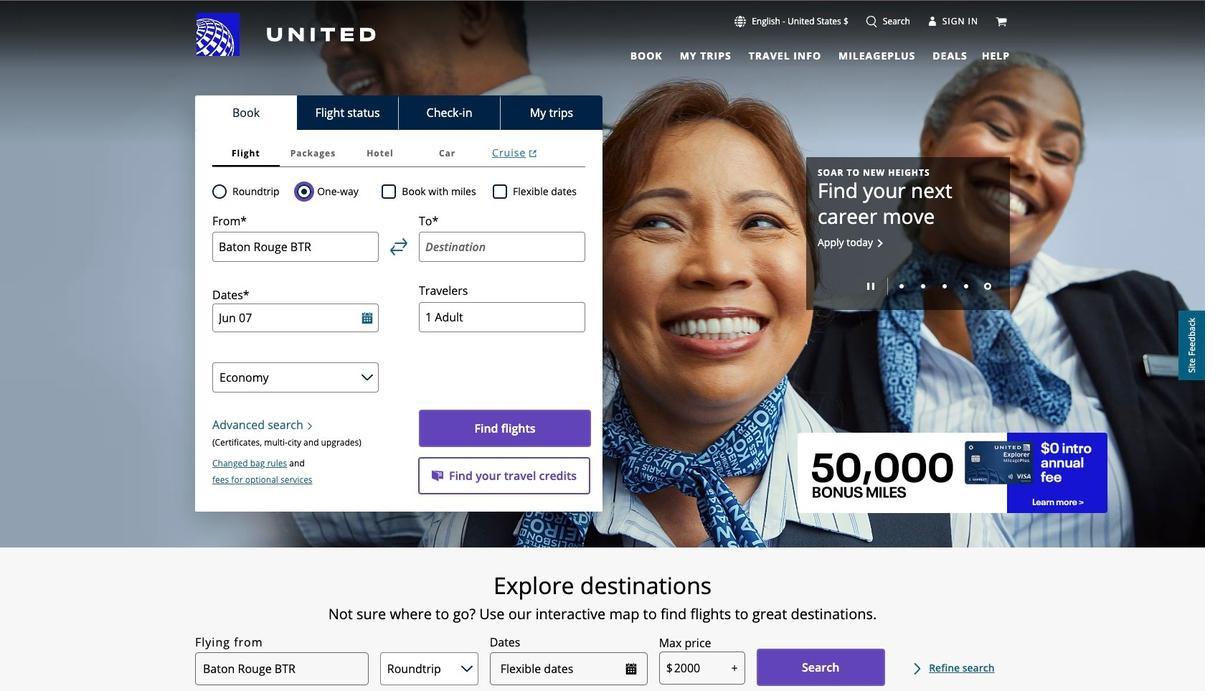 Task type: vqa. For each thing, say whether or not it's contained in the screenshot.
dialog
no



Task type: locate. For each thing, give the bounding box(es) containing it.
0 vertical spatial tab list
[[622, 43, 971, 64]]

carousel buttons element
[[818, 273, 999, 299]]

tab list
[[622, 43, 971, 64], [195, 95, 603, 130], [212, 140, 586, 167]]

explore destinations element
[[113, 571, 1093, 600]]

one way flight search element
[[312, 183, 359, 200]]

None text field
[[659, 652, 745, 685]]

slide 2 of 5 image
[[921, 284, 926, 289]]

flexible dates image
[[625, 663, 637, 675]]

Destination text field
[[419, 232, 586, 262]]

book with miles element
[[382, 183, 493, 200]]

view cart, click to view list of recently searched saved trips. image
[[996, 16, 1008, 27]]

pause image
[[868, 283, 875, 290]]

main content
[[0, 1, 1206, 691]]

Depart text field
[[212, 304, 379, 333]]

navigation
[[0, 12, 1206, 64]]

slide 1 of 5 image
[[900, 284, 904, 289]]

1 vertical spatial tab list
[[195, 95, 603, 130]]

Origin text field
[[212, 232, 379, 262]]

slide 3 of 5 image
[[943, 284, 947, 289]]



Task type: describe. For each thing, give the bounding box(es) containing it.
slide 4 of 5 image
[[964, 284, 969, 289]]

2 vertical spatial tab list
[[212, 140, 586, 167]]

Flying from text field
[[195, 653, 369, 686]]

slide 5 of 5 image
[[985, 283, 992, 290]]

flying from element
[[195, 634, 263, 651]]

not sure where to go? use our interactive map to find flights to great destinations. element
[[113, 606, 1093, 623]]

currently in english united states	$ enter to change image
[[735, 16, 746, 27]]

please enter the max price in the input text or tab to access the slider to set the max price. element
[[659, 634, 712, 652]]

round trip flight search element
[[227, 183, 280, 200]]

reverse origin and destination image
[[390, 238, 408, 255]]

united logo link to homepage image
[[197, 13, 376, 56]]



